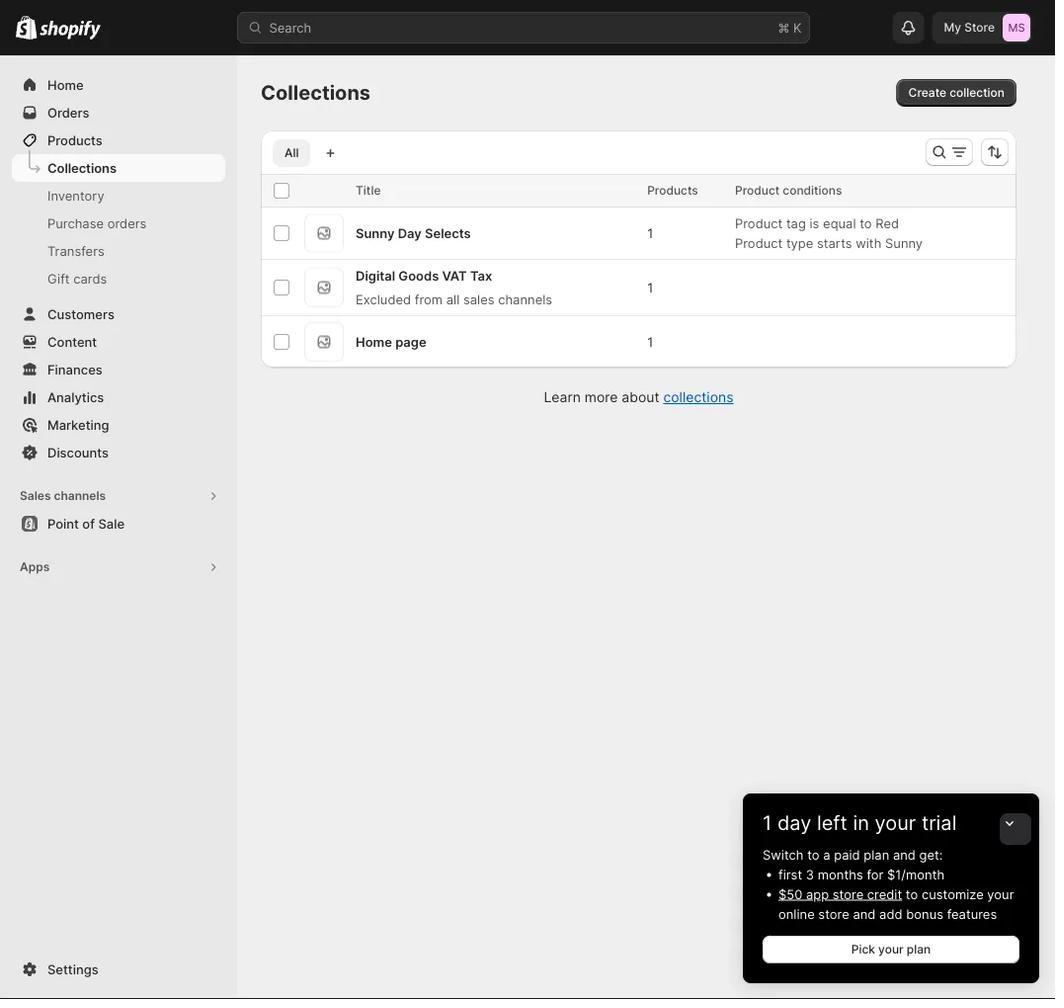 Task type: locate. For each thing, give the bounding box(es) containing it.
0 horizontal spatial products
[[47, 132, 103, 148]]

bonus
[[906, 906, 944, 922]]

0 vertical spatial products
[[47, 132, 103, 148]]

2 vertical spatial to
[[906, 886, 918, 902]]

0 vertical spatial product
[[735, 183, 780, 198]]

your up the features
[[988, 886, 1014, 902]]

pick your plan
[[852, 942, 931, 957]]

to up with
[[860, 215, 872, 231]]

1 horizontal spatial channels
[[498, 292, 553, 307]]

1 horizontal spatial products
[[647, 183, 698, 198]]

create collection
[[909, 85, 1005, 100]]

starts
[[817, 235, 852, 251]]

1 vertical spatial and
[[853, 906, 876, 922]]

home for home
[[47, 77, 84, 92]]

0 vertical spatial and
[[893, 847, 916, 862]]

1 vertical spatial collections
[[47, 160, 117, 175]]

product left tag
[[735, 215, 783, 231]]

to inside to customize your online store and add bonus features
[[906, 886, 918, 902]]

create collection link
[[897, 79, 1017, 107]]

home
[[47, 77, 84, 92], [356, 334, 392, 349]]

your inside "dropdown button"
[[875, 811, 916, 835]]

1 horizontal spatial plan
[[907, 942, 931, 957]]

selects
[[425, 225, 471, 241]]

0 vertical spatial collections
[[261, 81, 371, 105]]

discounts
[[47, 445, 109, 460]]

and for store
[[853, 906, 876, 922]]

0 horizontal spatial plan
[[864, 847, 890, 862]]

1 horizontal spatial and
[[893, 847, 916, 862]]

customers
[[47, 306, 115, 322]]

store down $50 app store credit link on the bottom of page
[[819, 906, 850, 922]]

2 horizontal spatial to
[[906, 886, 918, 902]]

orders link
[[12, 99, 225, 126]]

1 product from the top
[[735, 183, 780, 198]]

1 vertical spatial plan
[[907, 942, 931, 957]]

product for product tag is equal to red product type starts with sunny
[[735, 215, 783, 231]]

digital goods vat tax link
[[356, 268, 492, 283]]

0 horizontal spatial and
[[853, 906, 876, 922]]

sales
[[20, 489, 51, 503]]

home up the orders
[[47, 77, 84, 92]]

collections
[[261, 81, 371, 105], [47, 160, 117, 175]]

for
[[867, 867, 884, 882]]

store
[[833, 886, 864, 902], [819, 906, 850, 922]]

orders
[[107, 215, 147, 231]]

and up the $1/month
[[893, 847, 916, 862]]

excluded
[[356, 292, 411, 307]]

add
[[880, 906, 903, 922]]

plan up for
[[864, 847, 890, 862]]

⌘ k
[[778, 20, 802, 35]]

1 horizontal spatial home
[[356, 334, 392, 349]]

day
[[398, 225, 422, 241]]

store down months
[[833, 886, 864, 902]]

sale
[[98, 516, 125, 531]]

point of sale link
[[12, 510, 225, 538]]

inventory link
[[12, 182, 225, 210]]

collections link
[[664, 389, 734, 406]]

0 horizontal spatial channels
[[54, 489, 106, 503]]

equal
[[823, 215, 856, 231]]

to customize your online store and add bonus features
[[779, 886, 1014, 922]]

and
[[893, 847, 916, 862], [853, 906, 876, 922]]

2 vertical spatial product
[[735, 235, 783, 251]]

1 vertical spatial to
[[808, 847, 820, 862]]

first
[[779, 867, 803, 882]]

your right in
[[875, 811, 916, 835]]

0 vertical spatial to
[[860, 215, 872, 231]]

1 horizontal spatial sunny
[[886, 235, 923, 251]]

to down the $1/month
[[906, 886, 918, 902]]

0 horizontal spatial to
[[808, 847, 820, 862]]

1 vertical spatial channels
[[54, 489, 106, 503]]

learn
[[544, 389, 581, 406]]

store inside to customize your online store and add bonus features
[[819, 906, 850, 922]]

left
[[817, 811, 848, 835]]

home left page
[[356, 334, 392, 349]]

1 horizontal spatial to
[[860, 215, 872, 231]]

settings
[[47, 962, 98, 977]]

1 vertical spatial product
[[735, 215, 783, 231]]

plan down bonus
[[907, 942, 931, 957]]

product left conditions
[[735, 183, 780, 198]]

0 vertical spatial channels
[[498, 292, 553, 307]]

point of sale
[[47, 516, 125, 531]]

1 vertical spatial your
[[988, 886, 1014, 902]]

apps
[[20, 560, 50, 574]]

products
[[47, 132, 103, 148], [647, 183, 698, 198]]

1 vertical spatial home
[[356, 334, 392, 349]]

home link
[[12, 71, 225, 99]]

shopify image
[[16, 15, 37, 39], [40, 20, 101, 40]]

to
[[860, 215, 872, 231], [808, 847, 820, 862], [906, 886, 918, 902]]

your inside to customize your online store and add bonus features
[[988, 886, 1014, 902]]

$50
[[779, 886, 803, 902]]

1 day left in your trial
[[763, 811, 957, 835]]

0 horizontal spatial home
[[47, 77, 84, 92]]

channels up point of sale
[[54, 489, 106, 503]]

sunny down red
[[886, 235, 923, 251]]

type
[[787, 235, 814, 251]]

$50 app store credit
[[779, 886, 902, 902]]

0 vertical spatial home
[[47, 77, 84, 92]]

products link
[[12, 126, 225, 154]]

to inside product tag is equal to red product type starts with sunny
[[860, 215, 872, 231]]

3
[[806, 867, 814, 882]]

your right pick
[[879, 942, 904, 957]]

sunny
[[356, 225, 395, 241], [886, 235, 923, 251]]

channels right sales
[[498, 292, 553, 307]]

0 vertical spatial plan
[[864, 847, 890, 862]]

online
[[779, 906, 815, 922]]

sunny day selects link
[[356, 225, 471, 241]]

plan
[[864, 847, 890, 862], [907, 942, 931, 957]]

⌘
[[778, 20, 790, 35]]

sales channels
[[20, 489, 106, 503]]

and inside to customize your online store and add bonus features
[[853, 906, 876, 922]]

collection
[[950, 85, 1005, 100]]

create
[[909, 85, 947, 100]]

goods
[[399, 268, 439, 283]]

marketing
[[47, 417, 109, 432]]

1 vertical spatial store
[[819, 906, 850, 922]]

months
[[818, 867, 863, 882]]

settings link
[[12, 956, 225, 983]]

paid
[[834, 847, 860, 862]]

1
[[647, 225, 653, 241], [647, 280, 653, 295], [647, 334, 653, 349], [763, 811, 772, 835]]

collections up the inventory
[[47, 160, 117, 175]]

of
[[82, 516, 95, 531]]

and left add on the bottom of page
[[853, 906, 876, 922]]

tag
[[787, 215, 806, 231]]

collections up all
[[261, 81, 371, 105]]

first 3 months for $1/month
[[779, 867, 945, 882]]

sunny left day
[[356, 225, 395, 241]]

and for plan
[[893, 847, 916, 862]]

credit
[[868, 886, 902, 902]]

customers link
[[12, 300, 225, 328]]

0 vertical spatial your
[[875, 811, 916, 835]]

2 product from the top
[[735, 215, 783, 231]]

orders
[[47, 105, 89, 120]]

to left a
[[808, 847, 820, 862]]

tax
[[470, 268, 492, 283]]

product left type
[[735, 235, 783, 251]]

purchase orders
[[47, 215, 147, 231]]

learn more about collections
[[544, 389, 734, 406]]



Task type: describe. For each thing, give the bounding box(es) containing it.
k
[[794, 20, 802, 35]]

is
[[810, 215, 820, 231]]

more
[[585, 389, 618, 406]]

point of sale button
[[0, 510, 237, 538]]

inventory
[[47, 188, 104, 203]]

switch to a paid plan and get:
[[763, 847, 943, 862]]

0 vertical spatial store
[[833, 886, 864, 902]]

$50 app store credit link
[[779, 886, 902, 902]]

product tag is equal to red product type starts with sunny
[[735, 215, 923, 251]]

1 day left in your trial button
[[743, 794, 1040, 835]]

product for product conditions
[[735, 183, 780, 198]]

transfers
[[47, 243, 105, 258]]

digital goods vat tax excluded from all sales channels
[[356, 268, 553, 307]]

all button
[[273, 139, 311, 167]]

a
[[823, 847, 831, 862]]

pick your plan link
[[763, 936, 1020, 964]]

content link
[[12, 328, 225, 356]]

page
[[395, 334, 427, 349]]

switch
[[763, 847, 804, 862]]

point
[[47, 516, 79, 531]]

$1/month
[[887, 867, 945, 882]]

1 horizontal spatial collections
[[261, 81, 371, 105]]

channels inside sales channels button
[[54, 489, 106, 503]]

analytics
[[47, 389, 104, 405]]

sunny day selects
[[356, 225, 471, 241]]

sunny inside product tag is equal to red product type starts with sunny
[[886, 235, 923, 251]]

title
[[356, 183, 381, 198]]

vat
[[442, 268, 467, 283]]

marketing link
[[12, 411, 225, 439]]

from
[[415, 292, 443, 307]]

2 vertical spatial your
[[879, 942, 904, 957]]

all
[[446, 292, 460, 307]]

0 horizontal spatial collections
[[47, 160, 117, 175]]

title button
[[356, 181, 401, 201]]

collections
[[664, 389, 734, 406]]

purchase orders link
[[12, 210, 225, 237]]

analytics link
[[12, 383, 225, 411]]

purchase
[[47, 215, 104, 231]]

cards
[[73, 271, 107, 286]]

finances link
[[12, 356, 225, 383]]

apps button
[[12, 553, 225, 581]]

transfers link
[[12, 237, 225, 265]]

red
[[876, 215, 899, 231]]

sales
[[463, 292, 495, 307]]

finances
[[47, 362, 103, 377]]

app
[[806, 886, 829, 902]]

in
[[853, 811, 870, 835]]

0 horizontal spatial sunny
[[356, 225, 395, 241]]

my store image
[[1003, 14, 1031, 42]]

1 day left in your trial element
[[743, 845, 1040, 983]]

1 vertical spatial products
[[647, 183, 698, 198]]

trial
[[922, 811, 957, 835]]

about
[[622, 389, 660, 406]]

1 horizontal spatial shopify image
[[40, 20, 101, 40]]

my store
[[944, 20, 995, 35]]

product conditions
[[735, 183, 842, 198]]

day
[[778, 811, 812, 835]]

1 inside 1 day left in your trial "dropdown button"
[[763, 811, 772, 835]]

0 horizontal spatial shopify image
[[16, 15, 37, 39]]

gift
[[47, 271, 70, 286]]

features
[[947, 906, 997, 922]]

conditions
[[783, 183, 842, 198]]

discounts link
[[12, 439, 225, 466]]

all
[[285, 146, 299, 160]]

store
[[965, 20, 995, 35]]

search
[[269, 20, 312, 35]]

sales channels button
[[12, 482, 225, 510]]

get:
[[920, 847, 943, 862]]

channels inside digital goods vat tax excluded from all sales channels
[[498, 292, 553, 307]]

digital
[[356, 268, 395, 283]]

home page link
[[356, 334, 427, 349]]

3 product from the top
[[735, 235, 783, 251]]

content
[[47, 334, 97, 349]]

home for home page
[[356, 334, 392, 349]]



Task type: vqa. For each thing, say whether or not it's contained in the screenshot.
Apps at the left of the page
yes



